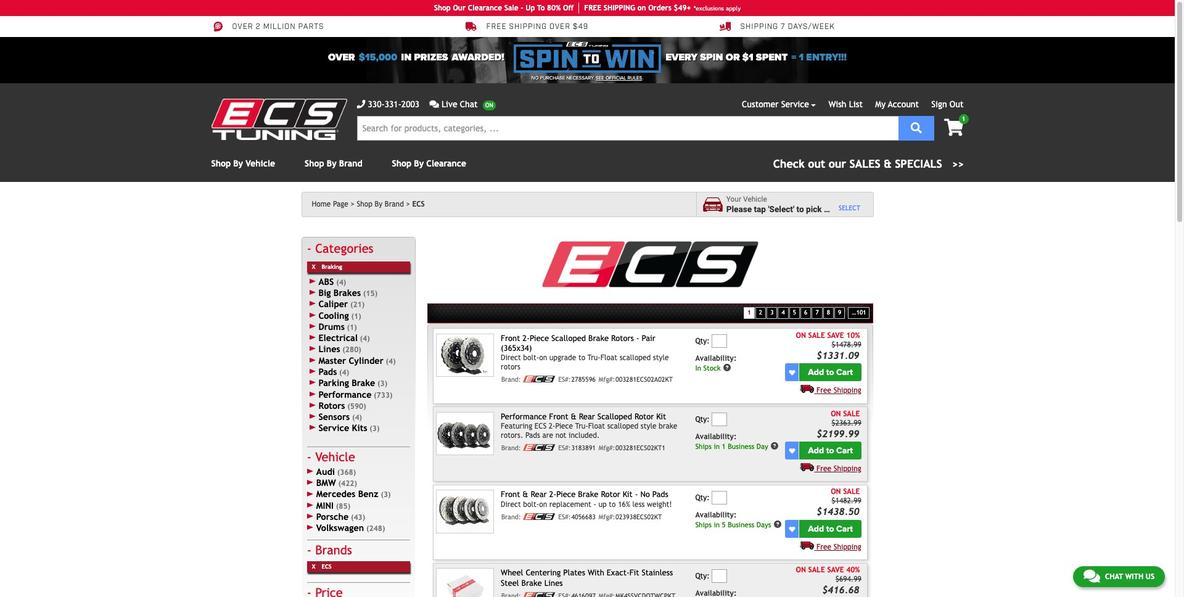 Task type: vqa. For each thing, say whether or not it's contained in the screenshot.
leftmost Rear
yes



Task type: locate. For each thing, give the bounding box(es) containing it.
3 qty: from the top
[[696, 493, 710, 502]]

3 mfg#: from the top
[[599, 513, 615, 521]]

sale up $2363.99 in the right of the page
[[843, 409, 860, 418]]

es#: down not
[[558, 444, 571, 452]]

ships inside availability: ships in 5 business days
[[696, 520, 712, 529]]

2 cart from the top
[[837, 446, 853, 456]]

on inside front & rear 2-piece brake rotor kit - no pads direct bolt-on replacement - up to 16% less weight!
[[539, 500, 547, 509]]

qty:
[[696, 337, 710, 345], [696, 415, 710, 424], [696, 493, 710, 502], [696, 572, 710, 580]]

piece inside performance front & rear scalloped rotor kit featuring ecs 2-piece tru-float scalloped style brake rotors. pads are not included.
[[556, 422, 573, 431]]

brand up page
[[339, 159, 363, 168]]

save inside on sale save 40% $694.99 $416.68
[[828, 566, 844, 575]]

search image
[[911, 122, 922, 133]]

rotors.
[[501, 431, 523, 440]]

on
[[796, 331, 806, 340], [831, 409, 841, 418], [831, 488, 841, 496], [796, 566, 806, 575]]

service down "sensors"
[[319, 423, 349, 433]]

scalloped up upgrade
[[552, 334, 586, 343]]

2- up replacement at the bottom left of page
[[549, 490, 557, 499]]

0 vertical spatial add to cart button
[[800, 364, 862, 381]]

piece up not
[[556, 422, 573, 431]]

add to cart for $2199.99
[[808, 446, 853, 456]]

shop by vehicle link
[[211, 159, 275, 168]]

0 vertical spatial scalloped
[[620, 354, 651, 362]]

bolt- left replacement at the bottom left of page
[[523, 500, 539, 509]]

wish
[[829, 99, 847, 109]]

1 es#: from the top
[[558, 376, 571, 383]]

0 vertical spatial shop by brand link
[[305, 159, 363, 168]]

by up home page link
[[327, 159, 337, 168]]

3 add to cart button from the top
[[800, 520, 862, 538]]

shop by brand right page
[[357, 200, 404, 209]]

ecs tuning image
[[211, 99, 347, 140]]

1 horizontal spatial no
[[641, 490, 650, 499]]

-
[[521, 4, 524, 12], [637, 334, 639, 343], [635, 490, 638, 499], [594, 500, 596, 509]]

braking
[[322, 263, 342, 270]]

2 vertical spatial add to cart
[[808, 524, 853, 534]]

2 x from the top
[[312, 564, 316, 570]]

rotor up '003281ecs02kt1'
[[635, 412, 654, 421]]

brake
[[659, 422, 678, 431]]

x inside x braking abs (4) big brakes (15) caliper (21) cooling (1) drums (1) electrical (4) lines (280) master cylinder (4) pads (4) parking brake (3) performance (733) rotors (590) sensors (4) service kits (3)
[[312, 263, 316, 270]]

on for $1438.50
[[831, 488, 841, 496]]

account
[[888, 99, 919, 109]]

1 vertical spatial scalloped
[[607, 422, 639, 431]]

003281ecs02a02kt
[[616, 376, 673, 383]]

0 horizontal spatial lines
[[319, 344, 340, 354]]

pads left are
[[526, 431, 540, 440]]

0 vertical spatial save
[[828, 331, 844, 340]]

1 horizontal spatial &
[[571, 412, 577, 421]]

shop by brand link for home page
[[357, 200, 410, 209]]

free shipping
[[817, 386, 862, 395], [817, 465, 862, 473], [817, 543, 862, 552]]

front inside 'front 2-piece scalloped brake rotors - pair (365x34) direct bolt-on upgrade to tru-float scalloped style rotors'
[[501, 334, 520, 343]]

1 vertical spatial pads
[[526, 431, 540, 440]]

1 vertical spatial piece
[[556, 422, 573, 431]]

home page
[[312, 200, 349, 209]]

0 vertical spatial on
[[638, 4, 646, 12]]

pads up weight!
[[653, 490, 669, 499]]

0 horizontal spatial performance
[[319, 389, 372, 400]]

2 vertical spatial add to cart button
[[800, 520, 862, 538]]

1 vertical spatial vehicle
[[743, 195, 767, 204]]

add to wish list image right "days"
[[789, 526, 796, 532]]

save inside the on sale save 10% $1478.99 $1331.09
[[828, 331, 844, 340]]

brand for home page
[[385, 200, 404, 209]]

centering
[[526, 568, 561, 578]]

rotors
[[501, 363, 521, 372]]

over
[[232, 22, 253, 32], [328, 51, 355, 64]]

in for 1
[[714, 442, 720, 451]]

$1438.50
[[817, 506, 860, 517]]

shop by brand link for shop by vehicle
[[305, 159, 363, 168]]

brand: down rotors. at bottom
[[502, 444, 521, 452]]

shop by brand up home page link
[[305, 159, 363, 168]]

1 horizontal spatial rotors
[[611, 334, 634, 343]]

to left pick
[[797, 204, 804, 214]]

kit inside front & rear 2-piece brake rotor kit - no pads direct bolt-on replacement - up to 16% less weight!
[[623, 490, 633, 499]]

1 right "=" on the right of the page
[[799, 51, 804, 64]]

vehicle up audi
[[315, 450, 355, 464]]

0 vertical spatial x
[[312, 263, 316, 270]]

lines up master
[[319, 344, 340, 354]]

clearance for our
[[468, 4, 502, 12]]

0 horizontal spatial over
[[232, 22, 253, 32]]

audi
[[316, 466, 335, 477]]

1 link down sign out link
[[935, 114, 969, 138]]

- inside 'front 2-piece scalloped brake rotors - pair (365x34) direct bolt-on upgrade to tru-float scalloped style rotors'
[[637, 334, 639, 343]]

front
[[501, 334, 520, 343], [549, 412, 569, 421], [501, 490, 520, 499]]

add to wish list image for $1438.50
[[789, 526, 796, 532]]

2 business from the top
[[728, 520, 755, 529]]

330-331-2003
[[368, 99, 420, 109]]

1 vertical spatial direct
[[501, 500, 521, 509]]

sensors
[[319, 412, 350, 422]]

1 brand: from the top
[[502, 376, 521, 383]]

1 horizontal spatial 7
[[816, 309, 819, 316]]

cart down $1331.09
[[837, 367, 853, 378]]

40%
[[847, 566, 860, 575]]

1 horizontal spatial 2
[[759, 309, 763, 316]]

1 direct from the top
[[501, 354, 521, 362]]

brake inside wheel centering plates with exact-fit stainless steel brake lines
[[522, 579, 542, 588]]

brake down cylinder
[[352, 378, 375, 388]]

0 vertical spatial free shipping image
[[800, 385, 815, 393]]

1 horizontal spatial 5
[[793, 309, 796, 316]]

free down "shop our clearance sale - up to 80% off"
[[486, 22, 507, 32]]

1 add from the top
[[808, 367, 824, 378]]

rotor up up
[[601, 490, 620, 499]]

service right customer
[[781, 99, 809, 109]]

0 horizontal spatial with
[[588, 568, 605, 578]]

2 vertical spatial front
[[501, 490, 520, 499]]

2 vertical spatial on
[[539, 500, 547, 509]]

brands
[[315, 543, 352, 557]]

add for $2199.99
[[808, 446, 824, 456]]

1 vertical spatial x
[[312, 564, 316, 570]]

vehicle down ecs tuning image
[[246, 159, 275, 168]]

0 vertical spatial add to wish list image
[[789, 448, 796, 454]]

sale
[[504, 4, 519, 12]]

free inside free shipping over $49 link
[[486, 22, 507, 32]]

add to cart down $1331.09
[[808, 367, 853, 378]]

chat right live
[[460, 99, 478, 109]]

porsche
[[316, 511, 349, 522]]

3 brand: from the top
[[502, 513, 521, 521]]

4 qty: from the top
[[696, 572, 710, 580]]

qty: up availability: in stock
[[696, 337, 710, 345]]

0 vertical spatial (1)
[[351, 312, 361, 321]]

2 left 3 at the right
[[759, 309, 763, 316]]

1 add to cart button from the top
[[800, 364, 862, 381]]

bolt-
[[523, 354, 539, 362], [523, 500, 539, 509]]

x
[[312, 263, 316, 270], [312, 564, 316, 570]]

in for 5
[[714, 520, 720, 529]]

rear up the included.
[[579, 412, 595, 421]]

1 vertical spatial no
[[641, 490, 650, 499]]

live chat
[[442, 99, 478, 109]]

scalloped inside performance front & rear scalloped rotor kit featuring ecs 2-piece tru-float scalloped style brake rotors. pads are not included.
[[598, 412, 632, 421]]

0 vertical spatial vehicle
[[246, 159, 275, 168]]

add down $2199.99
[[808, 446, 824, 456]]

scalloped up es#: 3183891 mfg#: 003281ecs02kt1
[[607, 422, 639, 431]]

& right 'sales'
[[884, 157, 892, 170]]

shop for shop by vehicle link
[[211, 159, 231, 168]]

or
[[726, 51, 740, 64]]

add to wish list image right question sign image
[[789, 448, 796, 454]]

2 vertical spatial brand:
[[502, 513, 521, 521]]

prizes
[[414, 51, 448, 64]]

2 vertical spatial free shipping image
[[800, 541, 815, 550]]

wheel centering plates with exact-fit stainless steel brake lines
[[501, 568, 673, 588]]

2 horizontal spatial ecs
[[535, 422, 547, 431]]

0 horizontal spatial brand
[[339, 159, 363, 168]]

in inside availability: ships in 5 business days
[[714, 520, 720, 529]]

3 add to cart from the top
[[808, 524, 853, 534]]

& for specials
[[884, 157, 892, 170]]

float up the included.
[[588, 422, 605, 431]]

free shipping image
[[800, 385, 815, 393], [800, 463, 815, 471], [800, 541, 815, 550]]

vehicle
[[831, 204, 858, 214]]

parts
[[298, 22, 324, 32]]

2 left million
[[256, 22, 261, 32]]

on left upgrade
[[539, 354, 547, 362]]

chat left us
[[1105, 573, 1124, 581]]

1
[[799, 51, 804, 64], [962, 115, 966, 122], [748, 309, 751, 316], [722, 442, 726, 451]]

free shipping over $49
[[486, 22, 589, 32]]

3 cart from the top
[[837, 524, 853, 534]]

rotors left "pair"
[[611, 334, 634, 343]]

comments image inside "live chat" link
[[430, 100, 439, 109]]

2 add from the top
[[808, 446, 824, 456]]

on inside on sale $1482.99 $1438.50
[[831, 488, 841, 496]]

float up es#: 2785596 mfg#: 003281ecs02a02kt on the bottom of page
[[601, 354, 618, 362]]

(4)
[[336, 278, 346, 287], [360, 334, 370, 343], [386, 357, 396, 366], [339, 368, 349, 377], [352, 413, 362, 422]]

1 availability: from the top
[[696, 354, 737, 363]]

3 es#: from the top
[[558, 513, 571, 521]]

lines down centering
[[545, 579, 563, 588]]

2- up the (365x34)
[[523, 334, 530, 343]]

es#: 3183891 mfg#: 003281ecs02kt1
[[558, 444, 666, 452]]

question sign image
[[723, 364, 732, 372], [774, 520, 782, 529]]

1 business from the top
[[728, 442, 755, 451]]

0 vertical spatial over
[[232, 22, 253, 32]]

pads
[[319, 366, 337, 377], [526, 431, 540, 440], [653, 490, 669, 499]]

0 horizontal spatial 2
[[256, 22, 261, 32]]

1 vertical spatial mfg#:
[[599, 444, 615, 452]]

2 availability: from the top
[[696, 433, 737, 441]]

1 vertical spatial 2-
[[549, 422, 556, 431]]

in left "days"
[[714, 520, 720, 529]]

vehicle up "tap"
[[743, 195, 767, 204]]

business left "days"
[[728, 520, 755, 529]]

comments image for live
[[430, 100, 439, 109]]

0 vertical spatial piece
[[530, 334, 549, 343]]

ecs down shop by clearance on the left top
[[412, 200, 425, 209]]

3 availability: from the top
[[696, 511, 737, 519]]

shipping
[[741, 22, 779, 32], [834, 386, 862, 395], [834, 465, 862, 473], [834, 543, 862, 552]]

add right add to wish list image
[[808, 367, 824, 378]]

piece up the (365x34)
[[530, 334, 549, 343]]

0 vertical spatial comments image
[[430, 100, 439, 109]]

on sale $1482.99 $1438.50
[[817, 488, 862, 517]]

on inside 'front 2-piece scalloped brake rotors - pair (365x34) direct bolt-on upgrade to tru-float scalloped style rotors'
[[539, 354, 547, 362]]

2
[[256, 22, 261, 32], [759, 309, 763, 316]]

sign out
[[932, 99, 964, 109]]

0 horizontal spatial 5
[[722, 520, 726, 529]]

upgrade
[[550, 354, 576, 362]]

comments image inside chat with us link
[[1084, 569, 1101, 584]]

1 vertical spatial shop by brand link
[[357, 200, 410, 209]]

comments image left live
[[430, 100, 439, 109]]

front inside performance front & rear scalloped rotor kit featuring ecs 2-piece tru-float scalloped style brake rotors. pads are not included.
[[549, 412, 569, 421]]

brand for shop by vehicle
[[339, 159, 363, 168]]

piece inside 'front 2-piece scalloped brake rotors - pair (365x34) direct bolt-on upgrade to tru-float scalloped style rotors'
[[530, 334, 549, 343]]

add to cart for $1438.50
[[808, 524, 853, 534]]

sale inside on sale $2363.99 $2199.99
[[843, 409, 860, 418]]

1 cart from the top
[[837, 367, 853, 378]]

with right plates
[[588, 568, 605, 578]]

mfg#: right 3183891
[[599, 444, 615, 452]]

free shipping image for $1438.50
[[800, 541, 815, 550]]

add to cart button down $1438.50
[[800, 520, 862, 538]]

4 ecs - corporate logo image from the top
[[523, 592, 556, 597]]

ecs inside performance front & rear scalloped rotor kit featuring ecs 2-piece tru-float scalloped style brake rotors. pads are not included.
[[535, 422, 547, 431]]

front up not
[[549, 412, 569, 421]]

$416.68
[[822, 584, 860, 596]]

business inside availability: ships in 5 business days
[[728, 520, 755, 529]]

1 qty: from the top
[[696, 337, 710, 345]]

& down rotors. at bottom
[[523, 490, 528, 499]]

shopping cart image
[[945, 119, 964, 136]]

front for $1331.09
[[501, 334, 520, 343]]

add to wish list image
[[789, 448, 796, 454], [789, 526, 796, 532]]

1 vertical spatial bolt-
[[523, 500, 539, 509]]

brand:
[[502, 376, 521, 383], [502, 444, 521, 452], [502, 513, 521, 521]]

2- inside 'front 2-piece scalloped brake rotors - pair (365x34) direct bolt-on upgrade to tru-float scalloped style rotors'
[[523, 334, 530, 343]]

mfg#: down up
[[599, 513, 615, 521]]

0 vertical spatial 7
[[781, 22, 786, 32]]

0 vertical spatial 1 link
[[935, 114, 969, 138]]

no left purchase
[[532, 75, 539, 81]]

0 vertical spatial free shipping
[[817, 386, 862, 395]]

over 2 million parts
[[232, 22, 324, 32]]

question sign image
[[771, 442, 779, 450]]

performance down parking
[[319, 389, 372, 400]]

brake down centering
[[522, 579, 542, 588]]

1 horizontal spatial chat
[[1105, 573, 1124, 581]]

3
[[771, 309, 774, 316]]

on for $1331.09
[[796, 331, 806, 340]]

1 free shipping image from the top
[[800, 385, 815, 393]]

free up on sale save 40% $694.99 $416.68
[[817, 543, 832, 552]]

sale inside on sale $1482.99 $1438.50
[[843, 488, 860, 496]]

tru- down front 2-piece scalloped brake rotors - pair (365x34) link
[[588, 354, 601, 362]]

qty: for 10%
[[696, 337, 710, 345]]

3 free shipping from the top
[[817, 543, 862, 552]]

by down ecs tuning image
[[233, 159, 243, 168]]

2 add to wish list image from the top
[[789, 526, 796, 532]]

availability: ships in 5 business days
[[696, 511, 771, 529]]

& inside front & rear 2-piece brake rotor kit - no pads direct bolt-on replacement - up to 16% less weight!
[[523, 490, 528, 499]]

x down brands
[[312, 564, 316, 570]]

1 add to cart from the top
[[808, 367, 853, 378]]

es#: for $1438.50
[[558, 513, 571, 521]]

0 horizontal spatial vehicle
[[246, 159, 275, 168]]

2 vertical spatial vehicle
[[315, 450, 355, 464]]

0 vertical spatial add to cart
[[808, 367, 853, 378]]

$1482.99
[[832, 497, 862, 506]]

0 vertical spatial clearance
[[468, 4, 502, 12]]

add to cart
[[808, 367, 853, 378], [808, 446, 853, 456], [808, 524, 853, 534]]

float inside 'front 2-piece scalloped brake rotors - pair (365x34) direct bolt-on upgrade to tru-float scalloped style rotors'
[[601, 354, 618, 362]]

rotors inside 'front 2-piece scalloped brake rotors - pair (365x34) direct bolt-on upgrade to tru-float scalloped style rotors'
[[611, 334, 634, 343]]

business
[[728, 442, 755, 451], [728, 520, 755, 529]]

es#: down replacement at the bottom left of page
[[558, 513, 571, 521]]

rotor inside front & rear 2-piece brake rotor kit - no pads direct bolt-on replacement - up to 16% less weight!
[[601, 490, 620, 499]]

4
[[782, 309, 785, 316]]

pads inside x braking abs (4) big brakes (15) caliper (21) cooling (1) drums (1) electrical (4) lines (280) master cylinder (4) pads (4) parking brake (3) performance (733) rotors (590) sensors (4) service kits (3)
[[319, 366, 337, 377]]

1 mfg#: from the top
[[599, 376, 615, 383]]

qty: right stainless
[[696, 572, 710, 580]]

2 horizontal spatial pads
[[653, 490, 669, 499]]

stainless
[[642, 568, 673, 578]]

2 free shipping from the top
[[817, 465, 862, 473]]

direct inside 'front 2-piece scalloped brake rotors - pair (365x34) direct bolt-on upgrade to tru-float scalloped style rotors'
[[501, 354, 521, 362]]

*exclusions apply link
[[694, 3, 741, 13]]

clearance right our
[[468, 4, 502, 12]]

0 vertical spatial float
[[601, 354, 618, 362]]

2-
[[523, 334, 530, 343], [549, 422, 556, 431], [549, 490, 557, 499]]

2 bolt- from the top
[[523, 500, 539, 509]]

3 free shipping image from the top
[[800, 541, 815, 550]]

add to cart for $1331.09
[[808, 367, 853, 378]]

023938ecs02kt
[[616, 513, 662, 521]]

bolt- inside 'front 2-piece scalloped brake rotors - pair (365x34) direct bolt-on upgrade to tru-float scalloped style rotors'
[[523, 354, 539, 362]]

1 vertical spatial service
[[319, 423, 349, 433]]

save for $416.68
[[828, 566, 844, 575]]

comments image left chat with us
[[1084, 569, 1101, 584]]

…101 link
[[848, 307, 870, 319]]

1 vertical spatial cart
[[837, 446, 853, 456]]

1 horizontal spatial question sign image
[[774, 520, 782, 529]]

0 horizontal spatial question sign image
[[723, 364, 732, 372]]

0 vertical spatial pads
[[319, 366, 337, 377]]

qty: for $2199.99
[[696, 415, 710, 424]]

0 vertical spatial 2
[[256, 22, 261, 32]]

1 horizontal spatial performance
[[501, 412, 547, 421]]

performance
[[319, 389, 372, 400], [501, 412, 547, 421]]

0 vertical spatial rotor
[[635, 412, 654, 421]]

Search text field
[[357, 116, 899, 141]]

front for $1438.50
[[501, 490, 520, 499]]

$49+
[[674, 4, 691, 12]]

add to wish list image for $2199.99
[[789, 448, 796, 454]]

in left prizes
[[401, 51, 412, 64]]

0 horizontal spatial 7
[[781, 22, 786, 32]]

free for $1331.09
[[817, 386, 832, 395]]

5 left "days"
[[722, 520, 726, 529]]

1 ships from the top
[[696, 442, 712, 451]]

stock
[[704, 364, 721, 372]]

0 vertical spatial direct
[[501, 354, 521, 362]]

bolt- down the (365x34)
[[523, 354, 539, 362]]

shop by brand link right page
[[357, 200, 410, 209]]

rear
[[579, 412, 595, 421], [531, 490, 547, 499]]

comments image
[[430, 100, 439, 109], [1084, 569, 1101, 584]]

1 bolt- from the top
[[523, 354, 539, 362]]

0 vertical spatial 2-
[[523, 334, 530, 343]]

1 vertical spatial ships
[[696, 520, 712, 529]]

$49
[[573, 22, 589, 32]]

es#4056683 - 023938ecs02kt - front & rear 2-piece brake rotor kit - no pads - direct bolt-on replacement - up to 16% less weight! - ecs - audi image
[[436, 490, 494, 534]]

1 left day
[[722, 442, 726, 451]]

brand: down rotors on the left of page
[[502, 376, 521, 383]]

cart for $1438.50
[[837, 524, 853, 534]]

availability: inside availability: ships in 1 business day
[[696, 433, 737, 441]]

piece
[[530, 334, 549, 343], [556, 422, 573, 431], [557, 490, 576, 499]]

style left brake at the right bottom
[[641, 422, 657, 431]]

2 vertical spatial es#:
[[558, 513, 571, 521]]

in inside availability: ships in 1 business day
[[714, 442, 720, 451]]

0 vertical spatial style
[[653, 354, 669, 362]]

0 horizontal spatial chat
[[460, 99, 478, 109]]

0 horizontal spatial clearance
[[427, 159, 466, 168]]

1 vertical spatial clearance
[[427, 159, 466, 168]]

ships inside availability: ships in 1 business day
[[696, 442, 712, 451]]

2 vertical spatial cart
[[837, 524, 853, 534]]

shop for shop by clearance link
[[392, 159, 412, 168]]

ecs down brands
[[322, 564, 332, 570]]

front inside front & rear 2-piece brake rotor kit - no pads direct bolt-on replacement - up to 16% less weight!
[[501, 490, 520, 499]]

ecs inside brands x ecs
[[322, 564, 332, 570]]

0 vertical spatial business
[[728, 442, 755, 451]]

2 direct from the top
[[501, 500, 521, 509]]

0 horizontal spatial scalloped
[[552, 334, 586, 343]]

ecs - corporate logo image down are
[[523, 444, 556, 451]]

brake up replacement at the bottom left of page
[[578, 490, 599, 499]]

free for $1438.50
[[817, 543, 832, 552]]

rotors inside x braking abs (4) big brakes (15) caliper (21) cooling (1) drums (1) electrical (4) lines (280) master cylinder (4) pads (4) parking brake (3) performance (733) rotors (590) sensors (4) service kits (3)
[[319, 400, 345, 411]]

1 horizontal spatial rotor
[[635, 412, 654, 421]]

availability: for $2199.99
[[696, 433, 737, 441]]

purchase
[[540, 75, 565, 81]]

1 vertical spatial ecs
[[535, 422, 547, 431]]

brake up the 2785596
[[589, 334, 609, 343]]

a
[[824, 204, 829, 214]]

to down $1331.09
[[827, 367, 834, 378]]

0 vertical spatial add
[[808, 367, 824, 378]]

on up "$1482.99"
[[831, 488, 841, 496]]

add to cart button down $1331.09
[[800, 364, 862, 381]]

.
[[642, 75, 644, 81]]

3 add from the top
[[808, 524, 824, 534]]

=
[[792, 51, 797, 64]]

tru- inside 'front 2-piece scalloped brake rotors - pair (365x34) direct bolt-on upgrade to tru-float scalloped style rotors'
[[588, 354, 601, 362]]

brand
[[339, 159, 363, 168], [385, 200, 404, 209]]

ecs - corporate logo image
[[523, 376, 556, 383], [523, 444, 556, 451], [523, 513, 556, 520], [523, 592, 556, 597]]

x left braking
[[312, 263, 316, 270]]

1 horizontal spatial over
[[328, 51, 355, 64]]

1 add to wish list image from the top
[[789, 448, 796, 454]]

weight!
[[647, 500, 672, 509]]

0 vertical spatial lines
[[319, 344, 340, 354]]

on left replacement at the bottom left of page
[[539, 500, 547, 509]]

2 free shipping image from the top
[[800, 463, 815, 471]]

1 vertical spatial rotor
[[601, 490, 620, 499]]

2 qty: from the top
[[696, 415, 710, 424]]

style inside performance front & rear scalloped rotor kit featuring ecs 2-piece tru-float scalloped style brake rotors. pads are not included.
[[641, 422, 657, 431]]

business for $1438.50
[[728, 520, 755, 529]]

shop
[[434, 4, 451, 12], [211, 159, 231, 168], [305, 159, 324, 168], [392, 159, 412, 168], [357, 200, 373, 209]]

free for $2199.99
[[817, 465, 832, 473]]

2 vertical spatial mfg#:
[[599, 513, 615, 521]]

1 x from the top
[[312, 263, 316, 270]]

1 vertical spatial kit
[[623, 490, 633, 499]]

sale for $1331.09
[[809, 331, 825, 340]]

rear down are
[[531, 490, 547, 499]]

in for prizes
[[401, 51, 412, 64]]

free shipping for $2199.99
[[817, 465, 862, 473]]

(1) up electrical
[[347, 323, 357, 332]]

rotors
[[611, 334, 634, 343], [319, 400, 345, 411]]

scalloped
[[620, 354, 651, 362], [607, 422, 639, 431]]

by right page
[[375, 200, 383, 209]]

qty: for $1438.50
[[696, 493, 710, 502]]

brake inside 'front 2-piece scalloped brake rotors - pair (365x34) direct bolt-on upgrade to tru-float scalloped style rotors'
[[589, 334, 609, 343]]

sign
[[932, 99, 947, 109]]

1 vertical spatial scalloped
[[598, 412, 632, 421]]

pads down master
[[319, 366, 337, 377]]

0 vertical spatial bolt-
[[523, 354, 539, 362]]

add down $1438.50
[[808, 524, 824, 534]]

front & rear 2-piece brake rotor kit - no pads direct bolt-on replacement - up to 16% less weight!
[[501, 490, 672, 509]]

1 vertical spatial comments image
[[1084, 569, 1101, 584]]

0 horizontal spatial no
[[532, 75, 539, 81]]

1 free shipping from the top
[[817, 386, 862, 395]]

2 add to cart button from the top
[[800, 442, 862, 460]]

2 save from the top
[[828, 566, 844, 575]]

brake inside front & rear 2-piece brake rotor kit - no pads direct bolt-on replacement - up to 16% less weight!
[[578, 490, 599, 499]]

None text field
[[712, 491, 728, 504], [712, 569, 728, 583], [712, 491, 728, 504], [712, 569, 728, 583]]

availability: inside availability: ships in 5 business days
[[696, 511, 737, 519]]

scalloped inside 'front 2-piece scalloped brake rotors - pair (365x34) direct bolt-on upgrade to tru-float scalloped style rotors'
[[552, 334, 586, 343]]

kit
[[657, 412, 666, 421], [623, 490, 633, 499]]

spent
[[756, 51, 788, 64]]

on down the 6 link
[[796, 331, 806, 340]]

rotor
[[635, 412, 654, 421], [601, 490, 620, 499]]

to inside your vehicle please tap 'select' to pick a vehicle
[[797, 204, 804, 214]]

1 vertical spatial add
[[808, 446, 824, 456]]

your vehicle please tap 'select' to pick a vehicle
[[727, 195, 858, 214]]

None text field
[[712, 334, 728, 348], [712, 413, 728, 426], [712, 334, 728, 348], [712, 413, 728, 426]]

comments image for chat
[[1084, 569, 1101, 584]]

up
[[526, 4, 535, 12]]

& up the included.
[[571, 412, 577, 421]]

cart
[[837, 367, 853, 378], [837, 446, 853, 456], [837, 524, 853, 534]]

1 vertical spatial free shipping image
[[800, 463, 815, 471]]

on inside on sale $2363.99 $2199.99
[[831, 409, 841, 418]]

shipping up "$1482.99"
[[834, 465, 862, 473]]

save for $1331.09
[[828, 331, 844, 340]]

to down front 2-piece scalloped brake rotors - pair (365x34) link
[[579, 354, 586, 362]]

0 horizontal spatial service
[[319, 423, 349, 433]]

2 ships from the top
[[696, 520, 712, 529]]

sale inside the on sale save 10% $1478.99 $1331.09
[[809, 331, 825, 340]]

2 add to cart from the top
[[808, 446, 853, 456]]

vehicle
[[246, 159, 275, 168], [743, 195, 767, 204], [315, 450, 355, 464]]

mercedes
[[316, 489, 356, 499]]

shop by brand for home page
[[357, 200, 404, 209]]

free up on sale $1482.99 $1438.50
[[817, 465, 832, 473]]

shipping for $2199.99
[[834, 465, 862, 473]]

0 vertical spatial front
[[501, 334, 520, 343]]

2 vertical spatial 2-
[[549, 490, 557, 499]]

0 vertical spatial availability:
[[696, 354, 737, 363]]

business inside availability: ships in 1 business day
[[728, 442, 755, 451]]

1 vertical spatial rear
[[531, 490, 547, 499]]

1 save from the top
[[828, 331, 844, 340]]

0 horizontal spatial pads
[[319, 366, 337, 377]]

vehicle inside your vehicle please tap 'select' to pick a vehicle
[[743, 195, 767, 204]]

on inside the on sale save 10% $1478.99 $1331.09
[[796, 331, 806, 340]]

shop our clearance sale - up to 80% off link
[[434, 2, 579, 14]]

2 vertical spatial ecs
[[322, 564, 332, 570]]



Task type: describe. For each thing, give the bounding box(es) containing it.
rear inside front & rear 2-piece brake rotor kit - no pads direct bolt-on replacement - up to 16% less weight!
[[531, 490, 547, 499]]

80%
[[547, 4, 561, 12]]

specials
[[895, 157, 943, 170]]

my account
[[876, 99, 919, 109]]

003281ecs02kt1
[[616, 444, 666, 452]]

es#: for $1331.09
[[558, 376, 571, 383]]

drums
[[319, 321, 345, 332]]

performance front & rear scalloped rotor kit featuring ecs 2-piece tru-float scalloped style brake rotors. pads are not included.
[[501, 412, 678, 440]]

style inside 'front 2-piece scalloped brake rotors - pair (365x34) direct bolt-on upgrade to tru-float scalloped style rotors'
[[653, 354, 669, 362]]

0 vertical spatial no
[[532, 75, 539, 81]]

0 vertical spatial 5
[[793, 309, 796, 316]]

7 link
[[812, 307, 823, 319]]

free ship ping on orders $49+ *exclusions apply
[[584, 4, 741, 12]]

5 link
[[790, 307, 800, 319]]

2- inside front & rear 2-piece brake rotor kit - no pads direct bolt-on replacement - up to 16% less weight!
[[549, 490, 557, 499]]

add to cart button for $1438.50
[[800, 520, 862, 538]]

3 ecs - corporate logo image from the top
[[523, 513, 556, 520]]

es#2785596 - 003281ecs02a02kt - front 2-piece scalloped brake rotors - pair (365x34) - direct bolt-on upgrade to tru-float scalloped style rotors - ecs - audi image
[[436, 334, 494, 377]]

piece inside front & rear 2-piece brake rotor kit - no pads direct bolt-on replacement - up to 16% less weight!
[[557, 490, 576, 499]]

shipping 7 days/week link
[[720, 21, 835, 32]]

1 horizontal spatial with
[[1126, 573, 1144, 581]]

over 2 million parts link
[[211, 21, 324, 32]]

*exclusions
[[694, 5, 724, 11]]

to inside front & rear 2-piece brake rotor kit - no pads direct bolt-on replacement - up to 16% less weight!
[[609, 500, 616, 509]]

(733)
[[374, 391, 393, 400]]

question sign image for $1438.50
[[774, 520, 782, 529]]

wheel
[[501, 568, 523, 578]]

$2363.99
[[832, 419, 862, 427]]

(4) up brakes
[[336, 278, 346, 287]]

shop our clearance sale - up to 80% off
[[434, 4, 574, 12]]

mfg#: for $1331.09
[[599, 376, 615, 383]]

1 ecs - corporate logo image from the top
[[523, 376, 556, 383]]

live chat link
[[430, 98, 496, 111]]

es#: 4056683 mfg#: 023938ecs02kt
[[558, 513, 662, 521]]

free
[[584, 4, 602, 12]]

0 vertical spatial ecs
[[412, 200, 425, 209]]

2 link
[[756, 307, 766, 319]]

sale for $2199.99
[[843, 409, 860, 418]]

rules
[[628, 75, 642, 81]]

shipping for 10%
[[834, 386, 862, 395]]

1 down out
[[962, 115, 966, 122]]

ships for $1438.50
[[696, 520, 712, 529]]

availability: for $1331.09
[[696, 354, 737, 363]]

with inside wheel centering plates with exact-fit stainless steel brake lines
[[588, 568, 605, 578]]

performance inside x braking abs (4) big brakes (15) caliper (21) cooling (1) drums (1) electrical (4) lines (280) master cylinder (4) pads (4) parking brake (3) performance (733) rotors (590) sensors (4) service kits (3)
[[319, 389, 372, 400]]

free shipping for $1331.09
[[817, 386, 862, 395]]

shop for shop by brand "link" related to home page
[[357, 200, 373, 209]]

1 horizontal spatial 1 link
[[935, 114, 969, 138]]

add to cart button for $1331.09
[[800, 364, 862, 381]]

entry!!!
[[807, 51, 847, 64]]

1 vertical spatial 2
[[759, 309, 763, 316]]

wish list link
[[829, 99, 863, 109]]

float inside performance front & rear scalloped rotor kit featuring ecs 2-piece tru-float scalloped style brake rotors. pads are not included.
[[588, 422, 605, 431]]

exact-
[[607, 568, 630, 578]]

performance inside performance front & rear scalloped rotor kit featuring ecs 2-piece tru-float scalloped style brake rotors. pads are not included.
[[501, 412, 547, 421]]

availability: ships in 1 business day
[[696, 433, 769, 451]]

replacement
[[550, 500, 592, 509]]

brake inside x braking abs (4) big brakes (15) caliper (21) cooling (1) drums (1) electrical (4) lines (280) master cylinder (4) pads (4) parking brake (3) performance (733) rotors (590) sensors (4) service kits (3)
[[352, 378, 375, 388]]

cart for $2199.99
[[837, 446, 853, 456]]

rear inside performance front & rear scalloped rotor kit featuring ecs 2-piece tru-float scalloped style brake rotors. pads are not included.
[[579, 412, 595, 421]]

$1
[[743, 51, 754, 64]]

ecs tuning 'spin to win' contest logo image
[[514, 42, 661, 73]]

0 vertical spatial (3)
[[378, 380, 388, 388]]

331-
[[385, 99, 402, 109]]

(85)
[[336, 502, 351, 511]]

service inside popup button
[[781, 99, 809, 109]]

cart for $1331.09
[[837, 367, 853, 378]]

day
[[757, 442, 769, 451]]

sale inside on sale save 40% $694.99 $416.68
[[809, 566, 825, 575]]

up
[[599, 500, 607, 509]]

2- inside performance front & rear scalloped rotor kit featuring ecs 2-piece tru-float scalloped style brake rotors. pads are not included.
[[549, 422, 556, 431]]

(590)
[[347, 402, 366, 411]]

brand: for $1438.50
[[502, 513, 521, 521]]

es#: 2785596 mfg#: 003281ecs02a02kt
[[558, 376, 673, 383]]

2003
[[402, 99, 420, 109]]

vehicle inside the vehicle audi (368) bmw (422) mercedes benz (3) mini (85) porsche (43) volkswagen (248)
[[315, 450, 355, 464]]

(280)
[[343, 346, 361, 354]]

fit
[[630, 568, 639, 578]]

(4) up kits
[[352, 413, 362, 422]]

& for rear
[[523, 490, 528, 499]]

to down $1438.50
[[827, 524, 834, 534]]

(4) right cylinder
[[386, 357, 396, 366]]

direct inside front & rear 2-piece brake rotor kit - no pads direct bolt-on replacement - up to 16% less weight!
[[501, 500, 521, 509]]

1 vertical spatial chat
[[1105, 573, 1124, 581]]

master
[[319, 355, 346, 366]]

wish list
[[829, 99, 863, 109]]

ships for $2199.99
[[696, 442, 712, 451]]

customer service button
[[742, 98, 816, 111]]

front 2-piece scalloped brake rotors - pair (365x34) direct bolt-on upgrade to tru-float scalloped style rotors
[[501, 334, 669, 372]]

tap
[[754, 204, 766, 214]]

mini
[[316, 500, 334, 511]]

x inside brands x ecs
[[312, 564, 316, 570]]

business for $2199.99
[[728, 442, 755, 451]]

'select'
[[768, 204, 795, 214]]

scalloped inside 'front 2-piece scalloped brake rotors - pair (365x34) direct bolt-on upgrade to tru-float scalloped style rotors'
[[620, 354, 651, 362]]

apply
[[726, 5, 741, 11]]

cylinder
[[349, 355, 384, 366]]

see
[[596, 75, 605, 81]]

tru- inside performance front & rear scalloped rotor kit featuring ecs 2-piece tru-float scalloped style brake rotors. pads are not included.
[[575, 422, 588, 431]]

330-331-2003 link
[[357, 98, 420, 111]]

no inside front & rear 2-piece brake rotor kit - no pads direct bolt-on replacement - up to 16% less weight!
[[641, 490, 650, 499]]

(21)
[[350, 301, 365, 309]]

shipping for $1438.50
[[834, 543, 862, 552]]

& inside performance front & rear scalloped rotor kit featuring ecs 2-piece tru-float scalloped style brake rotors. pads are not included.
[[571, 412, 577, 421]]

caliper
[[319, 299, 348, 309]]

plates
[[563, 568, 585, 578]]

on inside on sale save 40% $694.99 $416.68
[[796, 566, 806, 575]]

home
[[312, 200, 331, 209]]

shop for shop by brand "link" related to shop by vehicle
[[305, 159, 324, 168]]

chat with us
[[1105, 573, 1155, 581]]

2 mfg#: from the top
[[599, 444, 615, 452]]

categories
[[315, 241, 374, 255]]

brakes
[[334, 288, 361, 298]]

free shipping for $1438.50
[[817, 543, 862, 552]]

(4) up parking
[[339, 368, 349, 377]]

on for $2199.99
[[831, 409, 841, 418]]

kit inside performance front & rear scalloped rotor kit featuring ecs 2-piece tru-float scalloped style brake rotors. pads are not included.
[[657, 412, 666, 421]]

lines inside x braking abs (4) big brakes (15) caliper (21) cooling (1) drums (1) electrical (4) lines (280) master cylinder (4) pads (4) parking brake (3) performance (733) rotors (590) sensors (4) service kits (3)
[[319, 344, 340, 354]]

customer
[[742, 99, 779, 109]]

bolt- inside front & rear 2-piece brake rotor kit - no pads direct bolt-on replacement - up to 16% less weight!
[[523, 500, 539, 509]]

shop by brand for shop by vehicle
[[305, 159, 363, 168]]

scalloped inside performance front & rear scalloped rotor kit featuring ecs 2-piece tru-float scalloped style brake rotors. pads are not included.
[[607, 422, 639, 431]]

in
[[696, 364, 701, 372]]

list
[[849, 99, 863, 109]]

1 vertical spatial (3)
[[370, 425, 380, 433]]

2 ecs - corporate logo image from the top
[[523, 444, 556, 451]]

2 brand: from the top
[[502, 444, 521, 452]]

2785596
[[572, 376, 596, 383]]

1 vertical spatial (1)
[[347, 323, 357, 332]]

not
[[556, 431, 567, 440]]

4 link
[[778, 307, 789, 319]]

please
[[727, 204, 752, 214]]

brands x ecs
[[312, 543, 352, 570]]

clearance for by
[[427, 159, 466, 168]]

less
[[633, 500, 645, 509]]

wheel centering plates with exact-fit stainless steel brake lines link
[[501, 568, 673, 588]]

service inside x braking abs (4) big brakes (15) caliper (21) cooling (1) drums (1) electrical (4) lines (280) master cylinder (4) pads (4) parking brake (3) performance (733) rotors (590) sensors (4) service kits (3)
[[319, 423, 349, 433]]

over for over $15,000 in prizes
[[328, 51, 355, 64]]

mfg#: for $1438.50
[[599, 513, 615, 521]]

featuring
[[501, 422, 533, 431]]

spin
[[700, 51, 723, 64]]

electrical
[[319, 333, 358, 343]]

free shipping image for $1331.09
[[800, 385, 815, 393]]

2 es#: from the top
[[558, 444, 571, 452]]

es#3183891 - 003281ecs02kt1 - performance front & rear scalloped rotor kit - featuring ecs 2-piece tru-float scalloped style brake rotors. pads are not included. - ecs - audi image
[[436, 412, 494, 455]]

1 left 2 link
[[748, 309, 751, 316]]

0 vertical spatial chat
[[460, 99, 478, 109]]

add to wish list image
[[789, 369, 796, 376]]

every spin or $1 spent = 1 entry!!!
[[666, 51, 847, 64]]

(4) up (280)
[[360, 334, 370, 343]]

3183891
[[572, 444, 596, 452]]

off
[[563, 4, 574, 12]]

out
[[950, 99, 964, 109]]

brand: for $1331.09
[[502, 376, 521, 383]]

add for $1331.09
[[808, 367, 824, 378]]

by down 2003
[[414, 159, 424, 168]]

rotor inside performance front & rear scalloped rotor kit featuring ecs 2-piece tru-float scalloped style brake rotors. pads are not included.
[[635, 412, 654, 421]]

to down $2199.99
[[827, 446, 834, 456]]

x braking abs (4) big brakes (15) caliper (21) cooling (1) drums (1) electrical (4) lines (280) master cylinder (4) pads (4) parking brake (3) performance (733) rotors (590) sensors (4) service kits (3)
[[312, 263, 396, 433]]

chat with us link
[[1073, 566, 1165, 587]]

1 vertical spatial 1 link
[[744, 307, 755, 319]]

sale for $1438.50
[[843, 488, 860, 496]]

pads inside performance front & rear scalloped rotor kit featuring ecs 2-piece tru-float scalloped style brake rotors. pads are not included.
[[526, 431, 540, 440]]

necessary.
[[567, 75, 595, 81]]

question sign image for $1331.09
[[723, 364, 732, 372]]

add for $1438.50
[[808, 524, 824, 534]]

parking
[[319, 378, 349, 388]]

(368)
[[337, 468, 356, 477]]

(3) inside the vehicle audi (368) bmw (422) mercedes benz (3) mini (85) porsche (43) volkswagen (248)
[[381, 491, 391, 499]]

to inside 'front 2-piece scalloped brake rotors - pair (365x34) direct bolt-on upgrade to tru-float scalloped style rotors'
[[579, 354, 586, 362]]

ping
[[619, 4, 635, 12]]

big
[[319, 288, 331, 298]]

lines inside wheel centering plates with exact-fit stainless steel brake lines
[[545, 579, 563, 588]]

orders
[[648, 4, 672, 12]]

5 inside availability: ships in 5 business days
[[722, 520, 726, 529]]

phone image
[[357, 100, 366, 109]]

sign out link
[[932, 99, 964, 109]]

over for over 2 million parts
[[232, 22, 253, 32]]

availability: for $1438.50
[[696, 511, 737, 519]]

shipping up the every spin or $1 spent = 1 entry!!!
[[741, 22, 779, 32]]

add to cart button for $2199.99
[[800, 442, 862, 460]]

on sale save 40% $694.99 $416.68
[[796, 566, 862, 596]]

free shipping image for $2199.99
[[800, 463, 815, 471]]

my account link
[[876, 99, 919, 109]]

shop by vehicle
[[211, 159, 275, 168]]

1 inside availability: ships in 1 business day
[[722, 442, 726, 451]]

pads inside front & rear 2-piece brake rotor kit - no pads direct bolt-on replacement - up to 16% less weight!
[[653, 490, 669, 499]]



